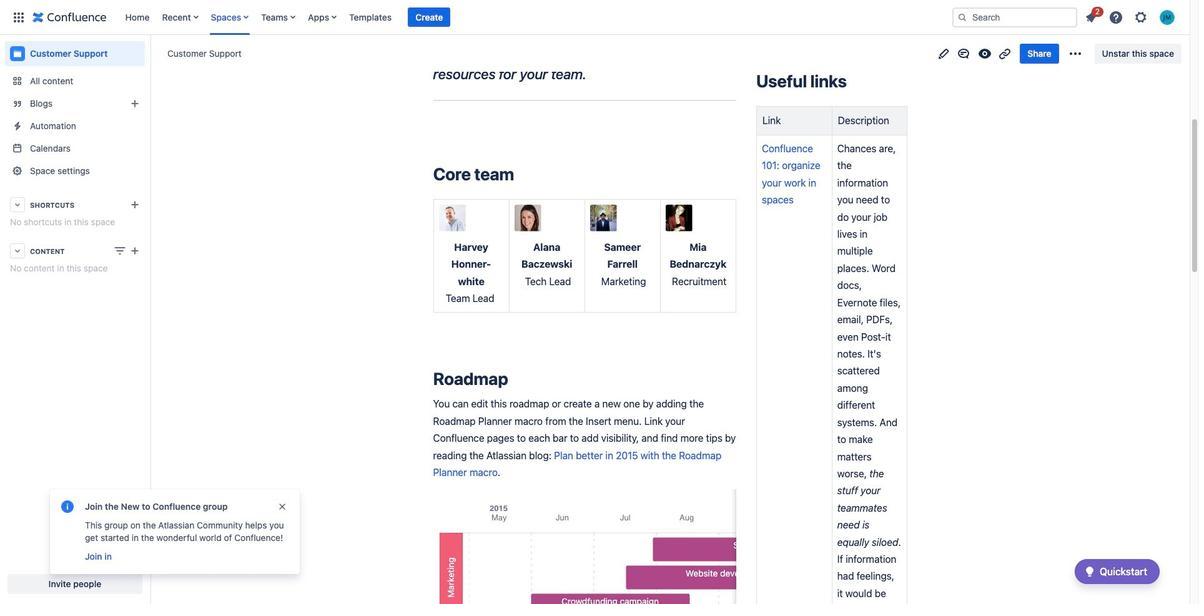 Task type: locate. For each thing, give the bounding box(es) containing it.
search image
[[957, 12, 967, 22]]

dismiss image
[[277, 502, 287, 512]]

add shortcut image
[[127, 197, 142, 212]]

0 horizontal spatial list item
[[408, 7, 450, 27]]

confluence image
[[32, 10, 106, 25], [32, 10, 106, 25]]

Search field
[[952, 7, 1077, 27]]

copy image
[[589, 66, 604, 81]]

global element
[[7, 0, 950, 35]]

0 horizontal spatial list
[[119, 0, 950, 35]]

1 horizontal spatial list
[[1080, 5, 1182, 28]]

your profile and preferences image
[[1160, 10, 1175, 25]]

1 horizontal spatial list item
[[1080, 5, 1103, 27]]

list
[[119, 0, 950, 35], [1080, 5, 1182, 28]]

list item
[[1080, 5, 1103, 27], [408, 7, 450, 27]]

None search field
[[952, 7, 1077, 27]]

create a blog image
[[127, 96, 142, 111]]

create a page image
[[127, 244, 142, 259]]

change view image
[[112, 244, 127, 259]]

copy image
[[845, 74, 860, 89], [513, 167, 528, 182], [507, 371, 522, 386]]

banner
[[0, 0, 1190, 35]]

harvey.jpg image
[[439, 205, 466, 232]]

copy link image
[[998, 46, 1013, 61]]

cassie.jpg image
[[666, 205, 692, 232]]



Task type: vqa. For each thing, say whether or not it's contained in the screenshot.
Stop watching IMAGE on the right
yes



Task type: describe. For each thing, give the bounding box(es) containing it.
sameer.jpg image
[[590, 205, 617, 232]]

appswitcher icon image
[[11, 10, 26, 25]]

2 vertical spatial copy image
[[507, 371, 522, 386]]

help icon image
[[1108, 10, 1123, 25]]

settings icon image
[[1133, 10, 1148, 25]]

1 vertical spatial copy image
[[513, 167, 528, 182]]

space element
[[0, 35, 150, 605]]

check image
[[1082, 565, 1097, 580]]

alana.jpg image
[[514, 205, 541, 232]]

notification icon image
[[1084, 10, 1098, 25]]

info image
[[60, 500, 75, 515]]

collapse sidebar image
[[136, 41, 164, 66]]

more actions image
[[1068, 46, 1083, 61]]

stop watching image
[[978, 46, 993, 61]]

edit this page image
[[936, 46, 951, 61]]

list item inside global element
[[408, 7, 450, 27]]

0 vertical spatial copy image
[[845, 74, 860, 89]]



